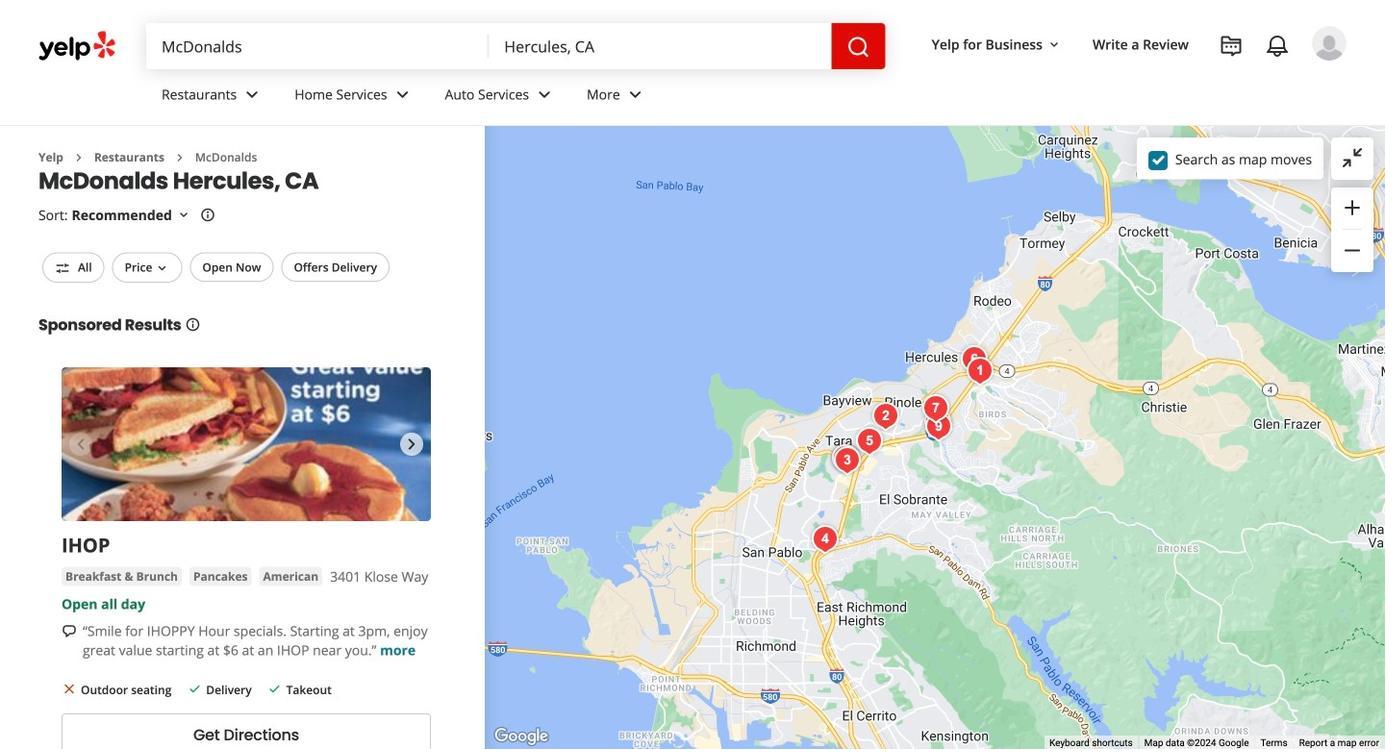 Task type: vqa. For each thing, say whether or not it's contained in the screenshot.
16 filter v2 "icon"
yes



Task type: describe. For each thing, give the bounding box(es) containing it.
the habit burger grill image
[[917, 390, 956, 428]]

the original red onion image
[[920, 408, 959, 447]]

jack in the box image
[[956, 341, 994, 379]]

ihop image
[[827, 440, 865, 478]]

16 checkmark v2 image
[[267, 682, 283, 697]]

address, neighborhood, city, state or zip search field
[[489, 23, 832, 69]]

projects image
[[1220, 35, 1244, 58]]

16 chevron down v2 image inside filters group
[[154, 261, 170, 276]]

google image
[[490, 725, 553, 750]]

0 vertical spatial 16 chevron down v2 image
[[176, 208, 191, 223]]

2 vertical spatial mcdonald's image
[[807, 521, 845, 559]]

none field address, neighborhood, city, state or zip
[[489, 23, 832, 69]]

ihop image
[[827, 440, 865, 478]]

filters group
[[38, 253, 394, 283]]

3 24 chevron down v2 image from the left
[[533, 83, 556, 106]]

search image
[[848, 36, 871, 59]]

next image
[[400, 433, 423, 456]]

collapse map image
[[1342, 146, 1365, 169]]

1 vertical spatial mcdonald's image
[[829, 442, 867, 480]]

16 chevron down v2 image
[[1047, 37, 1063, 53]]

1 24 chevron down v2 image from the left
[[241, 83, 264, 106]]

16 filter v2 image
[[55, 261, 70, 276]]

slideshow element
[[62, 367, 431, 521]]

christina o. image
[[1313, 26, 1347, 61]]

in-n-out burger image
[[851, 423, 889, 461]]

16 chevron right v2 image
[[172, 150, 188, 165]]

map region
[[485, 126, 1386, 750]]



Task type: locate. For each thing, give the bounding box(es) containing it.
zoom in image
[[1342, 196, 1365, 219]]

notifications image
[[1267, 35, 1290, 58]]

none field "things to do, nail salons, plumbers"
[[146, 23, 489, 69]]

4 24 chevron down v2 image from the left
[[624, 83, 647, 106]]

2 24 chevron down v2 image from the left
[[391, 83, 414, 106]]

16 info v2 image up filters group
[[200, 208, 215, 223]]

16 chevron right v2 image
[[71, 150, 86, 165]]

mcdonald's image
[[867, 397, 906, 436], [829, 442, 867, 480], [807, 521, 845, 559]]

things to do, nail salons, plumbers search field
[[146, 23, 489, 69]]

previous image
[[69, 433, 92, 456]]

five guys image
[[919, 403, 958, 442]]

2 none field from the left
[[489, 23, 832, 69]]

16 checkmark v2 image
[[187, 682, 202, 697]]

user actions element
[[917, 24, 1374, 142]]

None field
[[146, 23, 489, 69], [489, 23, 832, 69]]

1 vertical spatial 16 info v2 image
[[185, 317, 201, 332]]

24 chevron down v2 image
[[241, 83, 264, 106], [391, 83, 414, 106], [533, 83, 556, 106], [624, 83, 647, 106]]

None search field
[[146, 23, 886, 69]]

1 none field from the left
[[146, 23, 489, 69]]

0 vertical spatial 16 info v2 image
[[200, 208, 215, 223]]

0 horizontal spatial 16 chevron down v2 image
[[154, 261, 170, 276]]

1 vertical spatial 16 chevron down v2 image
[[154, 261, 170, 276]]

business categories element
[[146, 69, 1347, 125]]

mcdonald's image
[[962, 352, 1000, 391]]

group
[[1332, 188, 1374, 272]]

0 vertical spatial mcdonald's image
[[867, 397, 906, 436]]

zoom out image
[[1342, 239, 1365, 262]]

16 close v2 image
[[62, 682, 77, 697]]

16 chevron down v2 image
[[176, 208, 191, 223], [154, 261, 170, 276]]

16 info v2 image down filters group
[[185, 317, 201, 332]]

1 horizontal spatial 16 chevron down v2 image
[[176, 208, 191, 223]]

16 info v2 image
[[200, 208, 215, 223], [185, 317, 201, 332]]

16 speech v2 image
[[62, 624, 77, 640]]



